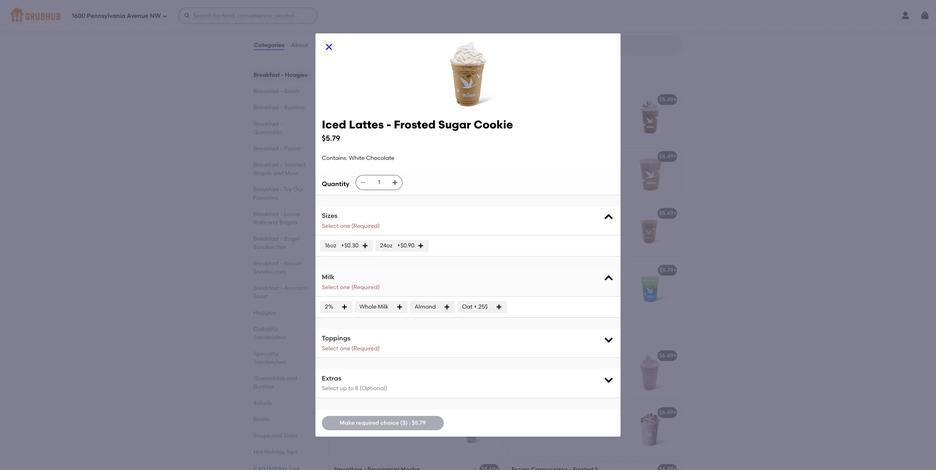Task type: locate. For each thing, give the bounding box(es) containing it.
cookie down $6.09 +
[[474, 118, 514, 131]]

svg image
[[921, 11, 931, 20], [184, 12, 190, 19], [163, 14, 167, 18], [325, 42, 334, 52], [392, 180, 399, 186], [418, 243, 424, 249], [604, 273, 615, 284], [342, 304, 348, 310], [444, 304, 451, 310], [496, 304, 503, 310], [604, 334, 615, 345], [604, 374, 615, 385]]

one inside "milk select one (required)"
[[340, 284, 350, 291]]

top
[[410, 22, 419, 29], [352, 172, 362, 179], [539, 221, 549, 228], [588, 363, 598, 370]]

1 horizontal spatial pcs
[[410, 172, 419, 179]]

0 horizontal spatial bagels
[[254, 170, 272, 177]]

1600 pennsylvania avenue nw
[[72, 12, 161, 19]]

breakfast - loose rolls and bagels tab
[[254, 210, 309, 227]]

mint up drinks at the right bottom of page
[[561, 229, 572, 236]]

chocolate, inside the contains: white chocolate, mint syrup, top with peppermint pcs
[[378, 164, 408, 171]]

sizes
[[322, 212, 338, 220]]

- inside the breakfast - quesadilla
[[281, 121, 283, 127]]

1 horizontal spatial bowls
[[284, 88, 300, 95]]

2 one from the top
[[340, 284, 350, 291]]

breakfast for breakfast - biscuit sandwiches
[[254, 260, 279, 267]]

0 horizontal spatial $5.79
[[322, 134, 341, 143]]

sandwiches up the breakfast - biscuit sandwiches
[[254, 244, 286, 251]]

$5.49 +
[[660, 96, 677, 103], [660, 210, 677, 217]]

tab
[[254, 464, 309, 470]]

1 horizontal spatial hoagies
[[285, 72, 308, 78]]

1 vertical spatial sips
[[287, 449, 298, 455]]

- inside iced lattes - frosted sugar cookie $5.79
[[387, 118, 392, 131]]

select down the toppings
[[322, 345, 339, 352]]

0 horizontal spatial sugar
[[390, 409, 406, 416]]

breakfast up favorites
[[254, 186, 279, 193]]

0 vertical spatial contains: chocolate sauce
[[334, 221, 408, 228]]

breakfast - hoagies tab
[[254, 71, 309, 79]]

- for breakfast - biscuit sandwiches
[[281, 260, 283, 267]]

1 select from the top
[[322, 223, 339, 229]]

one for toppings
[[340, 345, 350, 352]]

1 horizontal spatial sugar
[[439, 118, 471, 131]]

and left sides
[[272, 432, 282, 439]]

frosted
[[394, 118, 436, 131], [368, 409, 388, 416]]

5 breakfast from the top
[[254, 145, 279, 152]]

0 vertical spatial $5.49
[[660, 96, 674, 103]]

0 vertical spatial pcs
[[367, 30, 377, 37]]

sips down sides
[[287, 449, 298, 455]]

breakfast up the breakfast - burritos
[[254, 88, 279, 95]]

sandwiches down specialty
[[254, 359, 286, 365]]

contains: inside the contains: white chocolate, mint syrup, top with peppermint pcs
[[334, 164, 360, 171]]

2 contains: chocolate sauce from the top
[[334, 278, 408, 285]]

3 one from the top
[[340, 345, 350, 352]]

2 $5.49 from the top
[[660, 210, 674, 217]]

breakfast down breakfast - bowls at top
[[254, 104, 279, 111]]

iced inside iced lattes - frosted sugar cookie $5.79
[[322, 118, 347, 131]]

0 vertical spatial sugar
[[439, 118, 471, 131]]

+ for recharger energy drinks - winter blues (blue raspberry, vanilla) image
[[674, 267, 677, 273]]

white inside contains: white chocolate, top with peppermint pcs, mint syrup
[[539, 363, 555, 370]]

$4.49 +
[[660, 153, 677, 160]]

sandwiches up breakfast - avocado toast
[[254, 268, 286, 275]]

1 vertical spatial contains: chocolate sauce
[[334, 278, 408, 285]]

sauce down cold brews - peppermint mocha at bottom left
[[391, 278, 408, 285]]

bowls tab
[[254, 415, 309, 424]]

breakfast
[[254, 72, 280, 78], [254, 88, 279, 95], [254, 104, 279, 111], [254, 121, 279, 127], [254, 145, 279, 152], [254, 161, 279, 168], [254, 186, 279, 193], [254, 211, 279, 218], [254, 235, 279, 242], [254, 260, 279, 267], [254, 285, 279, 292]]

0 vertical spatial &
[[426, 352, 430, 359]]

$6.49
[[482, 352, 496, 359], [660, 352, 674, 359], [482, 409, 496, 416], [660, 409, 674, 416]]

reviews button
[[315, 31, 338, 60]]

select
[[322, 223, 339, 229], [322, 284, 339, 291], [322, 345, 339, 352], [322, 385, 339, 392]]

1 vertical spatial iced
[[334, 153, 346, 160]]

iced lattes - peppermint mocha image
[[621, 91, 681, 143]]

0 vertical spatial syrup
[[574, 229, 589, 236]]

$5.49 for iced lattes - peppermint mocha image
[[660, 96, 674, 103]]

milkshakes
[[334, 352, 364, 359]]

0 horizontal spatial sips
[[287, 449, 298, 455]]

mint for contains: top with peppermint pcs, white chocolate, mint syrup
[[561, 229, 572, 236]]

$6.49 for smoothies - frosted sugar cookie
[[482, 409, 496, 416]]

1 horizontal spatial holiday
[[358, 329, 391, 339]]

1 vertical spatial bowls
[[254, 416, 269, 423]]

and
[[273, 170, 284, 177], [267, 219, 278, 226], [287, 375, 297, 382], [272, 432, 282, 439]]

0 horizontal spatial cookie
[[407, 409, 427, 416]]

mocha down +$0.90
[[403, 267, 422, 273]]

breakfast down breakfast - panini
[[254, 161, 279, 168]]

iced left lattes
[[322, 118, 347, 131]]

bowls down breakfast - hoagies tab
[[284, 88, 300, 95]]

quesadillas and burritos tab
[[254, 374, 309, 391]]

1 $5.49 + from the top
[[660, 96, 677, 103]]

chocolate, inside "contains: white chocolate, top with peppermint pcs"
[[378, 22, 408, 29]]

iced up quantity
[[334, 153, 346, 160]]

pcs,
[[597, 221, 608, 228], [545, 371, 556, 378]]

and right quesadillas
[[287, 375, 297, 382]]

syrup inside contains: white chocolate, top with peppermint pcs, mint syrup
[[570, 371, 586, 378]]

1 coffees from the top
[[347, 153, 369, 160]]

bark down iced lattes - frosted sugar cookie $5.79
[[407, 153, 420, 160]]

breakfast down rolls
[[254, 235, 279, 242]]

$5.49 + for cold brews - peppermint bark image
[[660, 210, 677, 217]]

breakfast inside breakfast - try our favorites
[[254, 186, 279, 193]]

bark up contains: white chocolate, top with peppermint pcs, mint syrup at the bottom
[[579, 352, 592, 359]]

+ for milkshakes - peppermint cookies & cream image
[[496, 352, 499, 359]]

+ for 'iced coffees - frosted sugar cookie' image
[[674, 153, 677, 160]]

1 sandwiches from the top
[[254, 244, 286, 251]]

6 breakfast from the top
[[254, 161, 279, 168]]

2 coffees from the top
[[347, 210, 369, 217]]

1 vertical spatial contains: white chocolate
[[512, 164, 585, 171]]

select inside "milk select one (required)"
[[322, 284, 339, 291]]

our
[[294, 186, 304, 193]]

bagels
[[254, 170, 272, 177], [279, 219, 298, 226]]

frozen holiday sips
[[328, 329, 411, 339]]

- for smoothies - peppermint cookies & cream
[[542, 409, 545, 416]]

0 horizontal spatial milk
[[322, 273, 335, 281]]

9 breakfast from the top
[[254, 235, 279, 242]]

breakfast inside breakfast - loose rolls and bagels
[[254, 211, 279, 218]]

main navigation navigation
[[0, 0, 937, 31]]

breakfast - avocado toast tab
[[254, 284, 309, 301]]

1 horizontal spatial sips
[[393, 329, 411, 339]]

1 (required) from the top
[[352, 223, 380, 229]]

breakfast - toasted bagels and more
[[254, 161, 306, 177]]

bagels inside breakfast - toasted bagels and more
[[254, 170, 272, 177]]

one inside "sizes select one (required)"
[[340, 223, 350, 229]]

+ for cold brews - peppermint mocha image
[[496, 267, 499, 273]]

0 vertical spatial holiday
[[358, 329, 391, 339]]

chocolate, inside contains: white chocolate, top with peppermint pcs, mint syrup
[[556, 363, 586, 370]]

(required) down the iced coffees - peppermint mocha
[[352, 223, 380, 229]]

4 select from the top
[[322, 385, 339, 392]]

holiday blend coffee - holiday blend image
[[621, 5, 681, 57]]

0 vertical spatial frosted
[[394, 118, 436, 131]]

quantity
[[322, 180, 350, 188]]

contains: inside contains: white chocolate, top with peppermint pcs, mint syrup
[[512, 363, 538, 370]]

milk right whole
[[378, 303, 389, 310]]

iced coffees - peppermint bark image
[[443, 148, 503, 199]]

breakfast inside the breakfast - quesadilla
[[254, 121, 279, 127]]

milk inside "milk select one (required)"
[[322, 273, 335, 281]]

0 vertical spatial milk
[[322, 273, 335, 281]]

breakfast up the quesadilla
[[254, 121, 279, 127]]

breakfast for breakfast - panini
[[254, 145, 279, 152]]

breakfast - quesadilla
[[254, 121, 283, 136]]

avenue
[[127, 12, 149, 19]]

(required) for sizes
[[352, 223, 380, 229]]

select down extras
[[322, 385, 339, 392]]

mint down iced lattes - frosted sugar cookie $5.79
[[410, 164, 421, 171]]

white
[[361, 22, 377, 29], [349, 155, 365, 162], [361, 164, 377, 171], [539, 164, 555, 171], [512, 229, 528, 236], [539, 363, 555, 370], [399, 420, 414, 427]]

1 vertical spatial sauce
[[391, 278, 408, 285]]

reviews
[[315, 42, 337, 48]]

breakfast down the quesadilla
[[254, 145, 279, 152]]

whole
[[360, 303, 377, 310]]

mint inside contains: white chocolate, top with peppermint pcs, mint syrup
[[557, 371, 569, 378]]

1 vertical spatial hoagies
[[254, 309, 276, 316]]

holiday down the soups and sides
[[265, 449, 285, 455]]

sauce up +$0.90
[[391, 221, 408, 228]]

0 vertical spatial (required)
[[352, 223, 380, 229]]

breakfast - toasted bagels and more tab
[[254, 161, 309, 177]]

frozen cappuccinos - frosted sugar cookie image
[[621, 461, 681, 470]]

one inside the toppings select one (required)
[[340, 345, 350, 352]]

1 one from the top
[[340, 223, 350, 229]]

2 vertical spatial mint
[[557, 371, 569, 378]]

select inside "sizes select one (required)"
[[322, 223, 339, 229]]

chocolate, for pcs
[[378, 22, 408, 29]]

one for sizes
[[340, 223, 350, 229]]

- for breakfast - bowls
[[281, 88, 283, 95]]

0 horizontal spatial cookies
[[402, 352, 424, 359]]

0 vertical spatial sauce
[[391, 221, 408, 228]]

and left more
[[273, 170, 284, 177]]

with inside the contains: white chocolate, mint syrup, top with peppermint pcs
[[363, 172, 376, 179]]

0 vertical spatial iced
[[322, 118, 347, 131]]

iced coffees - peppermint bark
[[334, 153, 420, 160]]

1 sauce from the top
[[391, 221, 408, 228]]

syrup up drinks at the right bottom of page
[[574, 229, 589, 236]]

- inside breakfast - try our favorites
[[281, 186, 283, 193]]

breakfast up rolls
[[254, 211, 279, 218]]

0 horizontal spatial burritos
[[254, 383, 274, 390]]

coffees right sizes
[[347, 210, 369, 217]]

4 breakfast from the top
[[254, 121, 279, 127]]

- for smoothies - frosted sugar cookie
[[364, 409, 366, 416]]

white inside the contains: white chocolate, mint syrup, top with peppermint pcs
[[361, 164, 377, 171]]

mint
[[410, 164, 421, 171], [561, 229, 572, 236], [557, 371, 569, 378]]

0 vertical spatial syrup,
[[334, 172, 351, 179]]

(optional)
[[360, 385, 388, 392]]

breakfast - panini tab
[[254, 144, 309, 153]]

holiday inside hot holiday sips tab
[[265, 449, 285, 455]]

$6.49 + for smoothies - peppermint bark
[[660, 352, 677, 359]]

contains: inside "contains: vanilla syrup, white chocolate"
[[334, 420, 360, 427]]

specialty sandwiches tab
[[254, 350, 309, 366]]

cold brews - peppermint bark image
[[621, 205, 681, 256]]

+ for smoothies - frosted sugar cookie image
[[496, 409, 499, 416]]

4 sandwiches from the top
[[254, 359, 286, 365]]

coffees up the contains: white chocolate, mint syrup, top with peppermint pcs
[[347, 153, 369, 160]]

chocolate
[[366, 155, 395, 162], [556, 164, 585, 171], [361, 221, 390, 228], [361, 278, 390, 285], [334, 428, 363, 435]]

- for breakfast - bagel sandwiches
[[281, 235, 283, 242]]

0 vertical spatial cookie
[[474, 118, 514, 131]]

breakfast inside breakfast - toasted bagels and more
[[254, 161, 279, 168]]

about
[[291, 42, 308, 48]]

(required) inside "milk select one (required)"
[[352, 284, 380, 291]]

syrup for top
[[570, 371, 586, 378]]

syrup inside contains: top with peppermint pcs, white chocolate, mint syrup
[[574, 229, 589, 236]]

1 vertical spatial one
[[340, 284, 350, 291]]

one down cold
[[340, 284, 350, 291]]

1 vertical spatial mint
[[561, 229, 572, 236]]

mint for contains: white chocolate, top with peppermint pcs, mint syrup
[[557, 371, 569, 378]]

11 breakfast from the top
[[254, 285, 279, 292]]

breakfast up the toast
[[254, 285, 279, 292]]

7 breakfast from the top
[[254, 186, 279, 193]]

one up milkshakes
[[340, 345, 350, 352]]

2 vertical spatial iced
[[334, 210, 346, 217]]

contains: chocolate sauce down the iced coffees - peppermint mocha
[[334, 221, 408, 228]]

$5.79 inside iced lattes - frosted sugar cookie $5.79
[[322, 134, 341, 143]]

1 vertical spatial syrup
[[570, 371, 586, 378]]

1 horizontal spatial milk
[[378, 303, 389, 310]]

1 vertical spatial frosted
[[368, 409, 388, 416]]

2 $5.49 + from the top
[[660, 210, 677, 217]]

holiday down the whole milk
[[358, 329, 391, 339]]

one up +$0.30 in the bottom of the page
[[340, 223, 350, 229]]

- for breakfast - avocado toast
[[281, 285, 283, 292]]

lattes
[[349, 118, 384, 131]]

0 horizontal spatial bowls
[[254, 416, 269, 423]]

0 vertical spatial $5.49 +
[[660, 96, 677, 103]]

smoothies for white
[[512, 352, 541, 359]]

vanilla)
[[666, 267, 687, 273]]

coffees for chocolate
[[347, 210, 369, 217]]

syrup,
[[334, 172, 351, 179], [381, 420, 397, 427]]

sips up milkshakes - peppermint cookies & cream
[[393, 329, 411, 339]]

mint inside contains: top with peppermint pcs, white chocolate, mint syrup
[[561, 229, 572, 236]]

1 horizontal spatial cookies
[[579, 409, 602, 416]]

0 horizontal spatial pcs,
[[545, 371, 556, 378]]

1 horizontal spatial cream
[[608, 409, 627, 416]]

sizes select one (required)
[[322, 212, 380, 229]]

syrup down smoothies - peppermint bark
[[570, 371, 586, 378]]

0 vertical spatial cookies
[[402, 352, 424, 359]]

1 vertical spatial holiday
[[265, 449, 285, 455]]

2 sandwiches from the top
[[254, 268, 286, 275]]

0 vertical spatial cream
[[431, 352, 450, 359]]

1 vertical spatial burritos
[[254, 383, 274, 390]]

cream for smoothies - peppermint cookies & cream
[[608, 409, 627, 416]]

2 horizontal spatial $5.79
[[660, 267, 674, 273]]

try
[[284, 186, 292, 193]]

contains: chocolate sauce down cold brews - peppermint mocha at bottom left
[[334, 278, 408, 285]]

coffees
[[347, 153, 369, 160], [347, 210, 369, 217]]

cookie up :
[[407, 409, 427, 416]]

one for milk
[[340, 284, 350, 291]]

1 vertical spatial milk
[[378, 303, 389, 310]]

Input item quantity number field
[[371, 176, 388, 190]]

choice
[[381, 419, 399, 426]]

mocha for cold brews - peppermint mocha
[[403, 267, 422, 273]]

1 vertical spatial bark
[[579, 352, 592, 359]]

- inside breakfast - toasted bagels and more
[[281, 161, 283, 168]]

sips
[[393, 329, 411, 339], [287, 449, 298, 455]]

0 horizontal spatial &
[[426, 352, 430, 359]]

1 vertical spatial $5.49 +
[[660, 210, 677, 217]]

1 contains: chocolate sauce from the top
[[334, 221, 408, 228]]

- for breakfast - panini
[[281, 145, 283, 152]]

0 horizontal spatial cream
[[431, 352, 450, 359]]

1 horizontal spatial frosted
[[394, 118, 436, 131]]

contains: white chocolate, mint syrup, top with peppermint pcs
[[334, 164, 421, 179]]

hoagies
[[285, 72, 308, 78], [254, 309, 276, 316]]

1 $5.49 from the top
[[660, 96, 674, 103]]

2 vertical spatial $5.79
[[412, 419, 426, 426]]

1 horizontal spatial bark
[[579, 352, 592, 359]]

3 breakfast from the top
[[254, 104, 279, 111]]

breakfast - bagel sandwiches
[[254, 235, 300, 251]]

(required) inside the toppings select one (required)
[[352, 345, 380, 352]]

bagels up favorites
[[254, 170, 272, 177]]

quesadillas and burritos
[[254, 375, 297, 390]]

2 breakfast from the top
[[254, 88, 279, 95]]

0 horizontal spatial syrup,
[[334, 172, 351, 179]]

burritos inside quesadillas and burritos
[[254, 383, 274, 390]]

0 horizontal spatial bark
[[407, 153, 420, 160]]

nw
[[150, 12, 161, 19]]

breakfast - bagel sandwiches tab
[[254, 235, 309, 251]]

hoagies inside tab
[[254, 309, 276, 316]]

oat
[[462, 303, 473, 310]]

burritos for breakfast - burritos
[[284, 104, 305, 111]]

breakfast - burritos
[[254, 104, 305, 111]]

0 vertical spatial hoagies
[[285, 72, 308, 78]]

+ for smoothies - peppermint cookies & cream image
[[674, 409, 677, 416]]

1 vertical spatial $5.49
[[660, 210, 674, 217]]

2 (required) from the top
[[352, 284, 380, 291]]

hoagies up breakfast - bowls tab
[[285, 72, 308, 78]]

1 horizontal spatial cookie
[[474, 118, 514, 131]]

toast
[[254, 293, 268, 300]]

burritos
[[284, 104, 305, 111], [254, 383, 274, 390]]

8 breakfast from the top
[[254, 211, 279, 218]]

breakfast for breakfast - toasted bagels and more
[[254, 161, 279, 168]]

contains: inside contains: top with peppermint pcs, white chocolate, mint syrup
[[512, 221, 538, 228]]

0 vertical spatial coffees
[[347, 153, 369, 160]]

loose
[[284, 211, 300, 218]]

breakfast for breakfast - quesadilla
[[254, 121, 279, 127]]

1 vertical spatial syrup,
[[381, 420, 397, 427]]

1 vertical spatial cream
[[608, 409, 627, 416]]

iced down quantity
[[334, 210, 346, 217]]

(required) down frozen holiday sips
[[352, 345, 380, 352]]

0 horizontal spatial frosted
[[368, 409, 388, 416]]

3 select from the top
[[322, 345, 339, 352]]

burritos inside tab
[[284, 104, 305, 111]]

3 (required) from the top
[[352, 345, 380, 352]]

quesadilla
[[254, 129, 283, 136]]

1 vertical spatial mocha
[[403, 267, 422, 273]]

0 vertical spatial burritos
[[284, 104, 305, 111]]

- for breakfast - quesadilla
[[281, 121, 283, 127]]

breakfast - bowls tab
[[254, 87, 309, 95]]

1 vertical spatial &
[[603, 409, 607, 416]]

sandwiches down ciabatta
[[254, 334, 286, 341]]

0 vertical spatial contains: white chocolate
[[322, 155, 395, 162]]

1 vertical spatial pcs
[[410, 172, 419, 179]]

1 vertical spatial (required)
[[352, 284, 380, 291]]

milk
[[322, 273, 335, 281], [378, 303, 389, 310]]

top inside contains: top with peppermint pcs, white chocolate, mint syrup
[[539, 221, 549, 228]]

contains: top with peppermint pcs, white chocolate, mint syrup
[[512, 221, 608, 236]]

- for breakfast - loose rolls and bagels
[[281, 211, 283, 218]]

10 breakfast from the top
[[254, 260, 279, 267]]

- inside breakfast - loose rolls and bagels
[[281, 211, 283, 218]]

bowls up soups at the bottom left
[[254, 416, 269, 423]]

$6.49 + for smoothies - frosted sugar cookie
[[482, 409, 499, 416]]

avocado
[[284, 285, 309, 292]]

select inside the toppings select one (required)
[[322, 345, 339, 352]]

(required) inside "sizes select one (required)"
[[352, 223, 380, 229]]

breakfast down breakfast - bagel sandwiches in the bottom left of the page
[[254, 260, 279, 267]]

1 horizontal spatial burritos
[[284, 104, 305, 111]]

1 vertical spatial coffees
[[347, 210, 369, 217]]

0 horizontal spatial contains: white chocolate
[[322, 155, 395, 162]]

pcs, inside contains: white chocolate, top with peppermint pcs, mint syrup
[[545, 371, 556, 378]]

up
[[340, 385, 347, 392]]

iced
[[322, 118, 347, 131], [334, 153, 346, 160], [334, 210, 346, 217]]

& for milkshakes - peppermint cookies & cream
[[426, 352, 430, 359]]

burritos down breakfast - bowls tab
[[284, 104, 305, 111]]

hoagies up ciabatta
[[254, 309, 276, 316]]

$5.79 +
[[660, 267, 677, 273]]

- inside breakfast - bagel sandwiches
[[281, 235, 283, 242]]

0 vertical spatial mint
[[410, 164, 421, 171]]

(required) down brews at the left bottom of page
[[352, 284, 380, 291]]

bowls
[[284, 88, 300, 95], [254, 416, 269, 423]]

0 vertical spatial pcs,
[[597, 221, 608, 228]]

2 vertical spatial (required)
[[352, 345, 380, 352]]

syrup, inside the contains: white chocolate, mint syrup, top with peppermint pcs
[[334, 172, 351, 179]]

1 horizontal spatial pcs,
[[597, 221, 608, 228]]

select up 2%
[[322, 284, 339, 291]]

energy
[[542, 267, 561, 273]]

contains: for smoothies - frosted sugar cookie image
[[334, 420, 360, 427]]

- inside breakfast - avocado toast
[[281, 285, 283, 292]]

0 vertical spatial $5.79
[[322, 134, 341, 143]]

smoothies - frosted sugar cookie
[[334, 409, 427, 416]]

mocha up +$0.90
[[407, 210, 426, 217]]

+ for "iced lattes - frosted sugar cookie" image
[[496, 96, 499, 103]]

(required)
[[352, 223, 380, 229], [352, 284, 380, 291], [352, 345, 380, 352]]

0 vertical spatial bark
[[407, 153, 420, 160]]

$5.49 for cold brews - peppermint bark image
[[660, 210, 674, 217]]

syrup, up quantity
[[334, 172, 351, 179]]

- for breakfast - hoagies
[[282, 72, 284, 78]]

smoothies - peppermint mocha cream smoothie image
[[443, 461, 503, 470]]

2 vertical spatial one
[[340, 345, 350, 352]]

2 sauce from the top
[[391, 278, 408, 285]]

iced coffees - frosted sugar cookie image
[[621, 148, 681, 199]]

chocolate, for with
[[378, 164, 408, 171]]

frosted inside iced lattes - frosted sugar cookie $5.79
[[394, 118, 436, 131]]

0 vertical spatial bagels
[[254, 170, 272, 177]]

0 horizontal spatial holiday
[[265, 449, 285, 455]]

breakfast - biscuit sandwiches tab
[[254, 259, 309, 276]]

and right rolls
[[267, 219, 278, 226]]

0 horizontal spatial pcs
[[367, 30, 377, 37]]

mocha for iced coffees - peppermint mocha
[[407, 210, 426, 217]]

select for milk
[[322, 284, 339, 291]]

bagels down the loose
[[279, 219, 298, 226]]

+ for iced lattes - peppermint mocha image
[[674, 96, 677, 103]]

1 vertical spatial bagels
[[279, 219, 298, 226]]

2 select from the top
[[322, 284, 339, 291]]

0 vertical spatial one
[[340, 223, 350, 229]]

0 vertical spatial sips
[[393, 329, 411, 339]]

1 breakfast from the top
[[254, 72, 280, 78]]

breakfast inside the breakfast - biscuit sandwiches
[[254, 260, 279, 267]]

1 horizontal spatial &
[[603, 409, 607, 416]]

mint down smoothies - peppermint bark
[[557, 371, 569, 378]]

contains: for iced coffees - peppermint mocha image
[[334, 221, 360, 228]]

breakfast for breakfast - bowls
[[254, 88, 279, 95]]

mocha
[[407, 210, 426, 217], [403, 267, 422, 273]]

select inside extras select up to 8 (optional)
[[322, 385, 339, 392]]

cookie
[[474, 118, 514, 131], [407, 409, 427, 416]]

24oz
[[380, 242, 393, 249]]

milk select one (required)
[[322, 273, 380, 291]]

1 horizontal spatial syrup,
[[381, 420, 397, 427]]

contains: for cold brews - peppermint mocha image
[[334, 278, 360, 285]]

sugar
[[439, 118, 471, 131], [390, 409, 406, 416]]

sips inside tab
[[287, 449, 298, 455]]

select down sizes
[[322, 223, 339, 229]]

0 vertical spatial mocha
[[407, 210, 426, 217]]

syrup, down smoothies - frosted sugar cookie
[[381, 420, 397, 427]]

svg image
[[360, 180, 367, 186], [604, 212, 615, 223], [362, 243, 369, 249], [397, 304, 403, 310]]

breakfast inside breakfast - avocado toast
[[254, 285, 279, 292]]

- for milkshakes - peppermint cookies & cream
[[365, 352, 368, 359]]

- inside the breakfast - biscuit sandwiches
[[281, 260, 283, 267]]

(required) for milk
[[352, 284, 380, 291]]

$6.49 + for smoothies - peppermint cookies & cream
[[660, 409, 677, 416]]

smoothies
[[512, 352, 541, 359], [334, 409, 363, 416], [512, 409, 541, 416]]

- for breakfast - toasted bagels and more
[[281, 161, 283, 168]]

milk left brews at the left bottom of page
[[322, 273, 335, 281]]

specialty sandwiches
[[254, 350, 286, 365]]

burritos down quesadillas
[[254, 383, 274, 390]]

cookies for milkshakes - peppermint cookies & cream
[[402, 352, 424, 359]]

0 horizontal spatial hoagies
[[254, 309, 276, 316]]

1 vertical spatial cookies
[[579, 409, 602, 416]]

breakfast inside breakfast - bagel sandwiches
[[254, 235, 279, 242]]

1 vertical spatial pcs,
[[545, 371, 556, 378]]

breakfast for breakfast - loose rolls and bagels
[[254, 211, 279, 218]]

sips for hot holiday sips
[[287, 449, 298, 455]]

top inside contains: white chocolate, top with peppermint pcs, mint syrup
[[588, 363, 598, 370]]

breakfast up breakfast - bowls at top
[[254, 72, 280, 78]]



Task type: describe. For each thing, give the bounding box(es) containing it.
peppermint inside contains: top with peppermint pcs, white chocolate, mint syrup
[[564, 221, 596, 228]]

chocolate, inside contains: top with peppermint pcs, white chocolate, mint syrup
[[529, 229, 559, 236]]

(required) for toppings
[[352, 345, 380, 352]]

pcs inside "contains: white chocolate, top with peppermint pcs"
[[367, 30, 377, 37]]

peppermint inside "contains: white chocolate, top with peppermint pcs"
[[334, 30, 366, 37]]

and inside breakfast - toasted bagels and more
[[273, 170, 284, 177]]

smoothies - peppermint bark image
[[621, 347, 681, 399]]

salads tab
[[254, 399, 309, 407]]

contains: inside "contains: white chocolate, top with peppermint pcs"
[[334, 22, 360, 29]]

breakfast for breakfast - hoagies
[[254, 72, 280, 78]]

top inside "contains: white chocolate, top with peppermint pcs"
[[410, 22, 419, 29]]

syrup for peppermint
[[574, 229, 589, 236]]

with inside "contains: white chocolate, top with peppermint pcs"
[[421, 22, 433, 29]]

breakfast - bowls
[[254, 88, 300, 95]]

smoothies - frosted sugar cookie image
[[443, 404, 503, 456]]

:
[[409, 419, 411, 426]]

breakfast - burritos tab
[[254, 103, 309, 112]]

rolls
[[254, 219, 266, 226]]

$6.09
[[481, 96, 496, 103]]

soups
[[254, 432, 270, 439]]

iced coffees - peppermint mocha
[[334, 210, 426, 217]]

1 vertical spatial cookie
[[407, 409, 427, 416]]

contains: vanilla syrup, white chocolate
[[334, 420, 414, 435]]

sips for frozen holiday sips
[[393, 329, 411, 339]]

with inside contains: top with peppermint pcs, white chocolate, mint syrup
[[551, 221, 563, 228]]

brews
[[348, 267, 365, 273]]

vanilla
[[361, 420, 379, 427]]

- for breakfast - burritos
[[281, 104, 283, 111]]

smoothies - peppermint cookies & cream
[[512, 409, 627, 416]]

chocolate inside "contains: vanilla syrup, white chocolate"
[[334, 428, 363, 435]]

breakfast - avocado toast
[[254, 285, 309, 300]]

sandwiches inside 'tab'
[[254, 359, 286, 365]]

more
[[285, 170, 299, 177]]

1 vertical spatial $5.79
[[660, 267, 674, 273]]

$5.49 + for iced lattes - peppermint mocha image
[[660, 96, 677, 103]]

+$0.30
[[341, 242, 359, 249]]

+$0.90
[[398, 242, 415, 249]]

to
[[349, 385, 354, 392]]

winter
[[584, 267, 603, 273]]

cream for milkshakes - peppermint cookies & cream
[[431, 352, 450, 359]]

$4.89 +
[[481, 267, 499, 273]]

1 horizontal spatial $5.79
[[412, 419, 426, 426]]

holiday for hot
[[265, 449, 285, 455]]

hot holiday sips tab
[[254, 448, 309, 456]]

extras
[[322, 375, 342, 382]]

contains: white chocolate, top with peppermint pcs, mint syrup
[[512, 363, 611, 378]]

holiday for frozen
[[358, 329, 391, 339]]

$6.49 for smoothies - peppermint cookies & cream
[[660, 409, 674, 416]]

iced coffees - peppermint mocha image
[[443, 205, 503, 256]]

recharger energy drinks - winter blues (blue raspberry, vanilla) image
[[621, 261, 681, 313]]

cold brews - peppermint mocha
[[334, 267, 422, 273]]

mint inside the contains: white chocolate, mint syrup, top with peppermint pcs
[[410, 164, 421, 171]]

cold brews - peppermint mocha image
[[443, 261, 503, 313]]

pcs, inside contains: top with peppermint pcs, white chocolate, mint syrup
[[597, 221, 608, 228]]

select for sizes
[[322, 223, 339, 229]]

chocolate, for pcs,
[[556, 363, 586, 370]]

$6.09 +
[[481, 96, 499, 103]]

breakfast - try our favorites tab
[[254, 185, 309, 202]]

top inside the contains: white chocolate, mint syrup, top with peppermint pcs
[[352, 172, 362, 179]]

contains: white chocolate, top with peppermint pcs
[[334, 22, 433, 37]]

smoothies - peppermint cookies & cream image
[[621, 404, 681, 456]]

about button
[[291, 31, 309, 60]]

oat +.25$
[[462, 303, 488, 310]]

toasted
[[284, 161, 306, 168]]

cookie inside iced lattes - frosted sugar cookie $5.79
[[474, 118, 514, 131]]

white inside "contains: white chocolate, top with peppermint pcs"
[[361, 22, 377, 29]]

breakfast - hoagies
[[254, 72, 308, 78]]

iced for bark
[[334, 153, 346, 160]]

- for breakfast - try our favorites
[[281, 186, 283, 193]]

smoothies - peppermint bark
[[512, 352, 592, 359]]

panini
[[284, 145, 301, 152]]

quesadillas
[[254, 375, 285, 382]]

contains: for cold brews - peppermint bark image
[[512, 221, 538, 228]]

breakfast - quesadilla tab
[[254, 120, 309, 136]]

and inside quesadillas and burritos
[[287, 375, 297, 382]]

& for smoothies - peppermint cookies & cream
[[603, 409, 607, 416]]

select for extras
[[322, 385, 339, 392]]

ciabatta sandwiches tab
[[254, 325, 309, 342]]

sugar inside iced lattes - frosted sugar cookie $5.79
[[439, 118, 471, 131]]

contains: for smoothies - peppermint bark image at the bottom
[[512, 363, 538, 370]]

drinks
[[562, 267, 579, 273]]

milkshakes - peppermint cookies & cream
[[334, 352, 450, 359]]

3 sandwiches from the top
[[254, 334, 286, 341]]

1 horizontal spatial contains: white chocolate
[[512, 164, 585, 171]]

peppermint inside the contains: white chocolate, mint syrup, top with peppermint pcs
[[377, 172, 409, 179]]

ciabatta
[[254, 326, 278, 332]]

0 vertical spatial bowls
[[284, 88, 300, 95]]

breakfast for breakfast - try our favorites
[[254, 186, 279, 193]]

whole milk
[[360, 303, 389, 310]]

pcs inside the contains: white chocolate, mint syrup, top with peppermint pcs
[[410, 172, 419, 179]]

breakfast - loose rolls and bagels
[[254, 211, 300, 226]]

toppings select one (required)
[[322, 334, 380, 352]]

toppings
[[322, 334, 351, 342]]

1 vertical spatial sugar
[[390, 409, 406, 416]]

peppermint inside contains: white chocolate, top with peppermint pcs, mint syrup
[[512, 371, 544, 378]]

syrup, inside "contains: vanilla syrup, white chocolate"
[[381, 420, 397, 427]]

salads
[[254, 400, 272, 406]]

breakfast for breakfast - avocado toast
[[254, 285, 279, 292]]

(3)
[[401, 419, 408, 426]]

make
[[340, 419, 355, 426]]

iced for mocha
[[334, 210, 346, 217]]

extras select up to 8 (optional)
[[322, 375, 388, 392]]

breakfast - biscuit sandwiches
[[254, 260, 302, 275]]

+ for cold brews - peppermint bark image
[[674, 210, 677, 217]]

iced lattes - frosted sugar cookie image
[[443, 91, 503, 143]]

recharger
[[512, 267, 541, 273]]

contains: chocolate sauce for brews
[[334, 278, 408, 285]]

+.25$
[[474, 303, 488, 310]]

sandwiches inside breakfast - bagel sandwiches
[[254, 244, 286, 251]]

2%
[[325, 303, 334, 310]]

hoagies inside tab
[[285, 72, 308, 78]]

required
[[356, 419, 379, 426]]

iced for sugar
[[322, 118, 347, 131]]

specialty
[[254, 350, 279, 357]]

frozen
[[328, 329, 356, 339]]

categories button
[[254, 31, 285, 60]]

almond
[[415, 303, 436, 310]]

make required choice (3) : $5.79
[[340, 419, 426, 426]]

$6.49 for smoothies - peppermint bark
[[660, 352, 674, 359]]

bagels inside breakfast - loose rolls and bagels
[[279, 219, 298, 226]]

milkshakes - peppermint cookies & cream image
[[443, 347, 503, 399]]

1600
[[72, 12, 85, 19]]

coffees for white
[[347, 153, 369, 160]]

soups and sides
[[254, 432, 298, 439]]

burritos for quesadillas and burritos
[[254, 383, 274, 390]]

iced lattes - frosted sugar cookie $5.79
[[322, 118, 514, 143]]

sauce for iced coffees - peppermint mocha
[[391, 221, 408, 228]]

- for smoothies - peppermint bark
[[542, 352, 545, 359]]

soups and sides tab
[[254, 432, 309, 440]]

+ for smoothies - peppermint bark image at the bottom
[[674, 352, 677, 359]]

$4.89
[[481, 267, 496, 273]]

$4.49
[[660, 153, 674, 160]]

sauce for cold brews - peppermint mocha
[[391, 278, 408, 285]]

breakfast for breakfast - burritos
[[254, 104, 279, 111]]

(blue
[[620, 267, 634, 273]]

biscuit
[[284, 260, 302, 267]]

breakfast - panini
[[254, 145, 301, 152]]

blues
[[604, 267, 619, 273]]

hot
[[254, 449, 263, 455]]

steamers - peppermint bark image
[[443, 5, 503, 57]]

raspberry,
[[635, 267, 665, 273]]

favorites
[[254, 194, 278, 201]]

and inside breakfast - loose rolls and bagels
[[267, 219, 278, 226]]

select for toppings
[[322, 345, 339, 352]]

breakfast - try our favorites
[[254, 186, 304, 201]]

8
[[355, 385, 359, 392]]

with inside contains: white chocolate, top with peppermint pcs, mint syrup
[[599, 363, 611, 370]]

sandwiches inside the breakfast - biscuit sandwiches
[[254, 268, 286, 275]]

categories
[[254, 42, 285, 48]]

cookies for smoothies - peppermint cookies & cream
[[579, 409, 602, 416]]

recharger energy drinks - winter blues (blue raspberry, vanilla)
[[512, 267, 687, 273]]

smoothies for vanilla
[[334, 409, 363, 416]]

bagel
[[284, 235, 300, 242]]

contains: for iced coffees - peppermint bark image
[[334, 164, 360, 171]]

white inside contains: top with peppermint pcs, white chocolate, mint syrup
[[512, 229, 528, 236]]

contains: chocolate sauce for coffees
[[334, 221, 408, 228]]

hoagies tab
[[254, 309, 309, 317]]

contains: white chocolate, top with peppermint pcs button
[[329, 5, 503, 57]]

breakfast for breakfast - bagel sandwiches
[[254, 235, 279, 242]]

white inside "contains: vanilla syrup, white chocolate"
[[399, 420, 414, 427]]

pennsylvania
[[87, 12, 126, 19]]

hot holiday sips
[[254, 449, 298, 455]]



Task type: vqa. For each thing, say whether or not it's contained in the screenshot.
TOPPINGS SELECT ONE (REQUIRED)
yes



